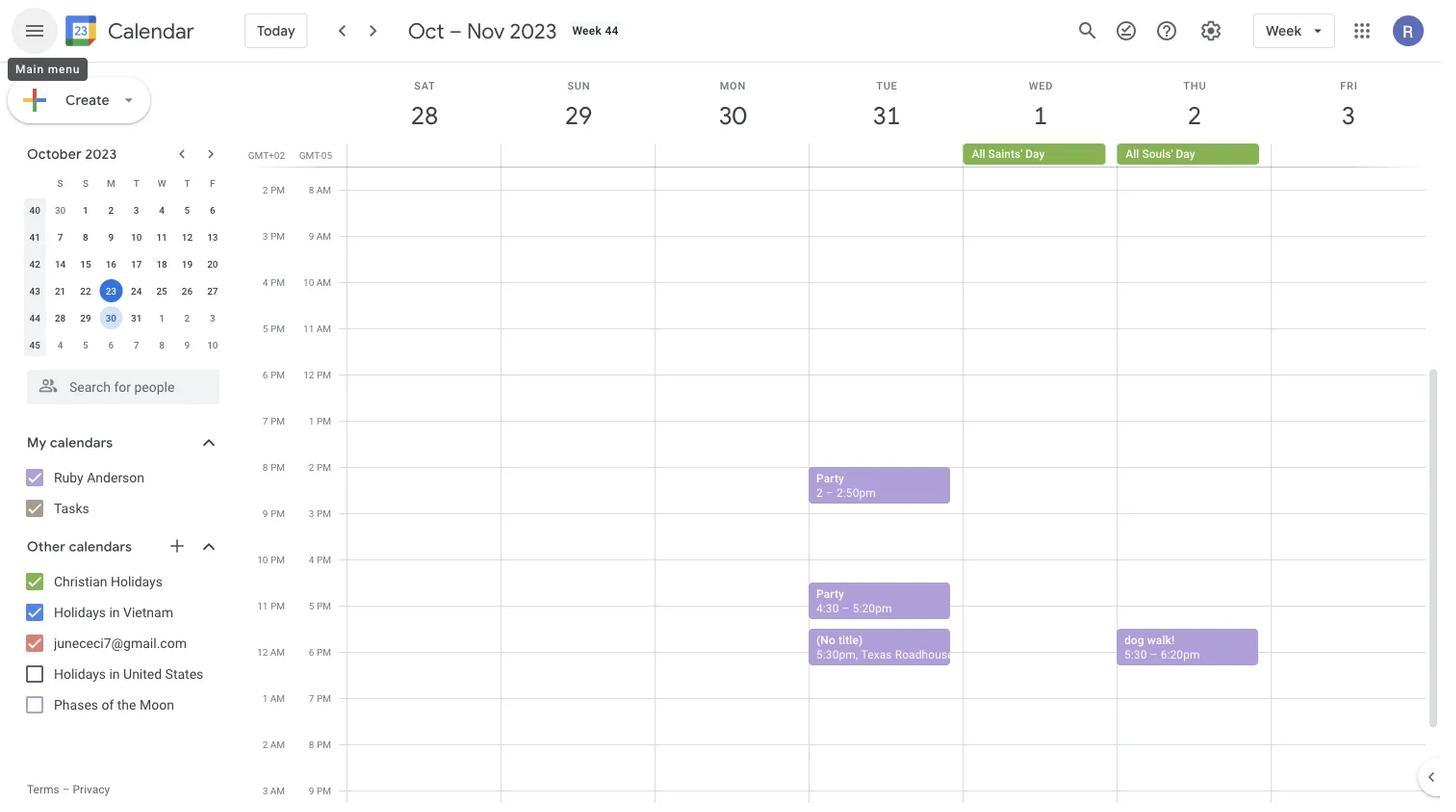 Task type: vqa. For each thing, say whether or not it's contained in the screenshot.
the 23 element
no



Task type: locate. For each thing, give the bounding box(es) containing it.
27 element
[[201, 279, 224, 302]]

0 horizontal spatial all
[[972, 147, 986, 161]]

0 horizontal spatial 2023
[[85, 145, 117, 163]]

1 day from the left
[[1026, 147, 1045, 161]]

None search field
[[0, 362, 239, 404]]

all left saints'
[[972, 147, 986, 161]]

1 vertical spatial 9 pm
[[309, 785, 331, 796]]

28 element
[[49, 306, 72, 329]]

10 for 10 pm
[[257, 554, 268, 565]]

october 2023
[[27, 145, 117, 163]]

0 vertical spatial party
[[817, 471, 845, 485]]

1 down wed
[[1033, 100, 1047, 131]]

– right 4:30
[[842, 601, 850, 615]]

1 link
[[1019, 93, 1063, 138]]

2 link
[[1173, 93, 1217, 138]]

2 horizontal spatial 12
[[304, 369, 314, 380]]

29 right 28 element
[[80, 312, 91, 324]]

9 pm right 3 am
[[309, 785, 331, 796]]

2:50pm
[[837, 486, 876, 499]]

30 for 30 element
[[106, 312, 117, 324]]

party up 4:30
[[817, 587, 845, 600]]

0 horizontal spatial week
[[572, 24, 602, 38]]

28 down sat
[[410, 100, 437, 131]]

1 horizontal spatial 2023
[[510, 17, 557, 44]]

my
[[27, 434, 47, 452]]

3 pm down 1 pm on the bottom left of the page
[[309, 508, 331, 519]]

6
[[210, 204, 215, 216], [108, 339, 114, 351], [263, 369, 268, 380], [309, 646, 314, 658]]

9 up 10 pm
[[263, 508, 268, 519]]

4
[[159, 204, 165, 216], [263, 276, 268, 288], [58, 339, 63, 351], [309, 554, 314, 565]]

8 right 2 am
[[309, 739, 314, 750]]

10
[[131, 231, 142, 243], [303, 276, 314, 288], [207, 339, 218, 351], [257, 554, 268, 565]]

43
[[29, 285, 40, 297]]

1 vertical spatial 28
[[55, 312, 66, 324]]

am for 11 am
[[317, 323, 331, 334]]

2 inside thu 2
[[1187, 100, 1201, 131]]

11 inside october 2023 grid
[[156, 231, 167, 243]]

day for all saints' day
[[1026, 147, 1045, 161]]

0 vertical spatial 2 pm
[[263, 184, 285, 195]]

23, today element
[[99, 279, 123, 302]]

0 vertical spatial 3 pm
[[263, 230, 285, 242]]

wed 1
[[1029, 79, 1054, 131]]

settings menu image
[[1200, 19, 1223, 42]]

holidays for holidays in united states
[[54, 666, 106, 682]]

0 horizontal spatial 6 pm
[[263, 369, 285, 380]]

4 pm left 10 am
[[263, 276, 285, 288]]

day right saints'
[[1026, 147, 1045, 161]]

2 down 'gmt+02'
[[263, 184, 268, 195]]

23 cell
[[98, 277, 124, 304]]

2 down 1 am
[[263, 739, 268, 750]]

cell
[[348, 143, 502, 167], [502, 143, 656, 167], [656, 143, 810, 167], [810, 143, 963, 167], [1271, 143, 1425, 167]]

christian
[[54, 573, 107, 589]]

am
[[317, 184, 331, 195], [317, 230, 331, 242], [317, 276, 331, 288], [317, 323, 331, 334], [270, 646, 285, 658], [270, 692, 285, 704], [270, 739, 285, 750], [270, 785, 285, 796]]

1 for 1 am
[[263, 692, 268, 704]]

2 down thu
[[1187, 100, 1201, 131]]

9 pm up 10 pm
[[263, 508, 285, 519]]

12 right '11' element
[[182, 231, 193, 243]]

1 vertical spatial 31
[[131, 312, 142, 324]]

11 right 10 element
[[156, 231, 167, 243]]

0 vertical spatial 29
[[564, 100, 591, 131]]

privacy link
[[73, 783, 110, 796]]

0 vertical spatial 12
[[182, 231, 193, 243]]

other
[[27, 538, 66, 556]]

1 vertical spatial 2 pm
[[309, 461, 331, 473]]

in left united
[[109, 666, 120, 682]]

2 vertical spatial 12
[[257, 646, 268, 658]]

15
[[80, 258, 91, 270]]

0 horizontal spatial 3 pm
[[263, 230, 285, 242]]

t right m
[[134, 177, 139, 189]]

22
[[80, 285, 91, 297]]

8
[[309, 184, 314, 195], [83, 231, 88, 243], [159, 339, 165, 351], [263, 461, 268, 473], [309, 739, 314, 750]]

0 horizontal spatial day
[[1026, 147, 1045, 161]]

18
[[156, 258, 167, 270]]

30 inside "cell"
[[106, 312, 117, 324]]

calendars up the ruby
[[50, 434, 113, 452]]

anderson
[[87, 469, 145, 485]]

party inside party 4:30 – 5:20pm
[[817, 587, 845, 600]]

0 vertical spatial 28
[[410, 100, 437, 131]]

12 down 11 pm
[[257, 646, 268, 658]]

grid containing 28
[[247, 63, 1442, 804]]

party up 2:50pm
[[817, 471, 845, 485]]

1 horizontal spatial 44
[[605, 24, 619, 38]]

1 vertical spatial 6 pm
[[309, 646, 331, 658]]

4 right 10 pm
[[309, 554, 314, 565]]

11 up 12 am
[[257, 600, 268, 612]]

3 am
[[263, 785, 285, 796]]

0 horizontal spatial 44
[[29, 312, 40, 324]]

week
[[1266, 22, 1302, 39], [572, 24, 602, 38]]

calendars
[[50, 434, 113, 452], [69, 538, 132, 556]]

0 horizontal spatial 31
[[131, 312, 142, 324]]

vietnam
[[123, 604, 173, 620]]

cell down 28 link
[[348, 143, 502, 167]]

31 inside 31 element
[[131, 312, 142, 324]]

calendars for other calendars
[[69, 538, 132, 556]]

1 horizontal spatial 11
[[257, 600, 268, 612]]

my calendars list
[[4, 462, 239, 524]]

10 for 10 am
[[303, 276, 314, 288]]

9 am
[[309, 230, 331, 242]]

all saints' day
[[972, 147, 1045, 161]]

all left 'souls''
[[1126, 147, 1140, 161]]

1 horizontal spatial 28
[[410, 100, 437, 131]]

main menu
[[15, 63, 80, 76]]

0 vertical spatial 5 pm
[[263, 323, 285, 334]]

week right the settings menu image on the right of page
[[1266, 22, 1302, 39]]

5 cell from the left
[[1271, 143, 1425, 167]]

row
[[339, 143, 1442, 167], [22, 169, 225, 196], [22, 196, 225, 223], [22, 223, 225, 250], [22, 250, 225, 277], [22, 277, 225, 304], [22, 304, 225, 331], [22, 331, 225, 358]]

0 vertical spatial 2023
[[510, 17, 557, 44]]

1 horizontal spatial week
[[1266, 22, 1302, 39]]

1 right "september 30" element
[[83, 204, 88, 216]]

cell down 29 link at left
[[502, 143, 656, 167]]

row group
[[22, 196, 225, 358]]

6 pm left 12 pm
[[263, 369, 285, 380]]

–
[[449, 17, 462, 44], [826, 486, 834, 499], [842, 601, 850, 615], [1150, 648, 1158, 661], [62, 783, 70, 796]]

– down walk!
[[1150, 648, 1158, 661]]

moon
[[140, 697, 174, 713]]

8 am
[[309, 184, 331, 195]]

17 element
[[125, 252, 148, 275]]

party 4:30 – 5:20pm
[[817, 587, 892, 615]]

1 horizontal spatial 4 pm
[[309, 554, 331, 565]]

1 vertical spatial 29
[[80, 312, 91, 324]]

1 vertical spatial calendars
[[69, 538, 132, 556]]

2 vertical spatial 11
[[257, 600, 268, 612]]

0 vertical spatial 11
[[156, 231, 167, 243]]

3 pm
[[263, 230, 285, 242], [309, 508, 331, 519]]

1 vertical spatial 8 pm
[[309, 739, 331, 750]]

0 horizontal spatial t
[[134, 177, 139, 189]]

1 vertical spatial 30
[[55, 204, 66, 216]]

1 horizontal spatial 12
[[257, 646, 268, 658]]

4 pm right 10 pm
[[309, 554, 331, 565]]

1 horizontal spatial 3 pm
[[309, 508, 331, 519]]

10 left '11' element
[[131, 231, 142, 243]]

oct
[[408, 17, 445, 44]]

2 left the november 3 element
[[185, 312, 190, 324]]

1 horizontal spatial 5 pm
[[309, 600, 331, 612]]

2 pm
[[263, 184, 285, 195], [309, 461, 331, 473]]

t right w
[[184, 177, 190, 189]]

31 down tue
[[872, 100, 899, 131]]

11 down 10 am
[[303, 323, 314, 334]]

1 vertical spatial in
[[109, 666, 120, 682]]

1
[[1033, 100, 1047, 131], [83, 204, 88, 216], [159, 312, 165, 324], [309, 415, 314, 427], [263, 692, 268, 704]]

united
[[123, 666, 162, 682]]

s left m
[[83, 177, 89, 189]]

all souls' day button
[[1117, 143, 1260, 165]]

phases
[[54, 697, 98, 713]]

0 horizontal spatial 4 pm
[[263, 276, 285, 288]]

grid
[[247, 63, 1442, 804]]

row group inside october 2023 grid
[[22, 196, 225, 358]]

12 down 11 am on the left of page
[[304, 369, 314, 380]]

2 horizontal spatial 30
[[718, 100, 745, 131]]

5 pm left 11 am on the left of page
[[263, 323, 285, 334]]

november 3 element
[[201, 306, 224, 329]]

8 up 10 pm
[[263, 461, 268, 473]]

week 44
[[572, 24, 619, 38]]

party inside party 2 – 2:50pm
[[817, 471, 845, 485]]

week for week
[[1266, 22, 1302, 39]]

31 element
[[125, 306, 148, 329]]

party
[[817, 471, 845, 485], [817, 587, 845, 600]]

26 element
[[176, 279, 199, 302]]

christian holidays
[[54, 573, 163, 589]]

30 right the 40 in the top left of the page
[[55, 204, 66, 216]]

s up "september 30" element
[[57, 177, 63, 189]]

0 horizontal spatial s
[[57, 177, 63, 189]]

28 left 29 element
[[55, 312, 66, 324]]

cell down 3 link
[[1271, 143, 1425, 167]]

7
[[58, 231, 63, 243], [134, 339, 139, 351], [263, 415, 268, 427], [309, 692, 314, 704]]

1 horizontal spatial s
[[83, 177, 89, 189]]

11 for 11
[[156, 231, 167, 243]]

t
[[134, 177, 139, 189], [184, 177, 190, 189]]

2 pm down 'gmt+02'
[[263, 184, 285, 195]]

3 right november 2 element
[[210, 312, 215, 324]]

30 down mon
[[718, 100, 745, 131]]

0 horizontal spatial 7 pm
[[263, 415, 285, 427]]

5:20pm
[[853, 601, 892, 615]]

0 vertical spatial 9 pm
[[263, 508, 285, 519]]

2 party from the top
[[817, 587, 845, 600]]

8 pm right 2 am
[[309, 739, 331, 750]]

am down 1 am
[[270, 739, 285, 750]]

0 vertical spatial 8 pm
[[263, 461, 285, 473]]

1 horizontal spatial 30
[[106, 312, 117, 324]]

0 horizontal spatial 9 pm
[[263, 508, 285, 519]]

1 horizontal spatial 7 pm
[[309, 692, 331, 704]]

11 element
[[150, 225, 173, 248]]

2023 up m
[[85, 145, 117, 163]]

5
[[185, 204, 190, 216], [263, 323, 268, 334], [83, 339, 88, 351], [309, 600, 314, 612]]

october
[[27, 145, 82, 163]]

11 for 11 am
[[303, 323, 314, 334]]

0 horizontal spatial 29
[[80, 312, 91, 324]]

0 vertical spatial 4 pm
[[263, 276, 285, 288]]

2023 right nov
[[510, 17, 557, 44]]

0 horizontal spatial 11
[[156, 231, 167, 243]]

am down 05
[[317, 184, 331, 195]]

0 horizontal spatial 12
[[182, 231, 193, 243]]

3 link
[[1327, 93, 1371, 138]]

am for 8 am
[[317, 184, 331, 195]]

am down 2 am
[[270, 785, 285, 796]]

1 party from the top
[[817, 471, 845, 485]]

2 vertical spatial holidays
[[54, 666, 106, 682]]

10 up 11 am on the left of page
[[303, 276, 314, 288]]

29 down the sun
[[564, 100, 591, 131]]

12 inside 12 element
[[182, 231, 193, 243]]

1 horizontal spatial all
[[1126, 147, 1140, 161]]

1 vertical spatial party
[[817, 587, 845, 600]]

holidays down christian at the bottom
[[54, 604, 106, 620]]

0 vertical spatial 6 pm
[[263, 369, 285, 380]]

s
[[57, 177, 63, 189], [83, 177, 89, 189]]

sun 29
[[564, 79, 591, 131]]

holidays up "phases"
[[54, 666, 106, 682]]

11
[[156, 231, 167, 243], [303, 323, 314, 334], [257, 600, 268, 612]]

am for 1 am
[[270, 692, 285, 704]]

2 vertical spatial 30
[[106, 312, 117, 324]]

am up 1 am
[[270, 646, 285, 658]]

15 element
[[74, 252, 97, 275]]

7 right 1 am
[[309, 692, 314, 704]]

Search for people text field
[[39, 370, 208, 404]]

8 left 'november 9' element
[[159, 339, 165, 351]]

9 up 10 am
[[309, 230, 314, 242]]

31 right 30 element
[[131, 312, 142, 324]]

29 inside grid
[[564, 100, 591, 131]]

cell down 31 link
[[810, 143, 963, 167]]

1 in from the top
[[109, 604, 120, 620]]

1 t from the left
[[134, 177, 139, 189]]

in for vietnam
[[109, 604, 120, 620]]

calendar element
[[62, 12, 194, 54]]

week up the sun
[[572, 24, 602, 38]]

1 all from the left
[[972, 147, 986, 161]]

row group containing 40
[[22, 196, 225, 358]]

4 left 10 am
[[263, 276, 268, 288]]

0 horizontal spatial 28
[[55, 312, 66, 324]]

am for 9 am
[[317, 230, 331, 242]]

,
[[856, 648, 858, 661]]

thu 2
[[1184, 79, 1207, 131]]

1 left november 2 element
[[159, 312, 165, 324]]

1 vertical spatial 7 pm
[[309, 692, 331, 704]]

november 8 element
[[150, 333, 173, 356]]

all for all souls' day
[[1126, 147, 1140, 161]]

calendar
[[108, 18, 194, 45]]

8 pm up 10 pm
[[263, 461, 285, 473]]

11 for 11 pm
[[257, 600, 268, 612]]

1 horizontal spatial 9 pm
[[309, 785, 331, 796]]

2 all from the left
[[1126, 147, 1140, 161]]

1 vertical spatial holidays
[[54, 604, 106, 620]]

(no
[[817, 633, 836, 647]]

3 pm left 9 am
[[263, 230, 285, 242]]

day right 'souls''
[[1176, 147, 1196, 161]]

0 vertical spatial calendars
[[50, 434, 113, 452]]

0 vertical spatial 7 pm
[[263, 415, 285, 427]]

0 horizontal spatial 30
[[55, 204, 66, 216]]

0 horizontal spatial 2 pm
[[263, 184, 285, 195]]

7 left 1 pm on the bottom left of the page
[[263, 415, 268, 427]]

terms – privacy
[[27, 783, 110, 796]]

create
[[65, 91, 110, 109]]

0 horizontal spatial 8 pm
[[263, 461, 285, 473]]

2 in from the top
[[109, 666, 120, 682]]

am down 9 am
[[317, 276, 331, 288]]

1 down 12 pm
[[309, 415, 314, 427]]

0 vertical spatial in
[[109, 604, 120, 620]]

sat 28
[[410, 79, 437, 131]]

pm
[[271, 184, 285, 195], [271, 230, 285, 242], [271, 276, 285, 288], [271, 323, 285, 334], [271, 369, 285, 380], [317, 369, 331, 380], [271, 415, 285, 427], [317, 415, 331, 427], [271, 461, 285, 473], [317, 461, 331, 473], [271, 508, 285, 519], [317, 508, 331, 519], [271, 554, 285, 565], [317, 554, 331, 565], [271, 600, 285, 612], [317, 600, 331, 612], [317, 646, 331, 658], [317, 692, 331, 704], [317, 739, 331, 750], [317, 785, 331, 796]]

10 am
[[303, 276, 331, 288]]

1 horizontal spatial t
[[184, 177, 190, 189]]

am up 2 am
[[270, 692, 285, 704]]

6 pm
[[263, 369, 285, 380], [309, 646, 331, 658]]

holidays up "vietnam"
[[111, 573, 163, 589]]

29 inside row
[[80, 312, 91, 324]]

5 pm
[[263, 323, 285, 334], [309, 600, 331, 612]]

my calendars button
[[4, 428, 239, 458]]

9
[[309, 230, 314, 242], [108, 231, 114, 243], [185, 339, 190, 351], [263, 508, 268, 519], [309, 785, 314, 796]]

11 pm
[[257, 600, 285, 612]]

row containing 40
[[22, 196, 225, 223]]

1 cell from the left
[[348, 143, 502, 167]]

30 for "september 30" element
[[55, 204, 66, 216]]

19 element
[[176, 252, 199, 275]]

0 vertical spatial 30
[[718, 100, 745, 131]]

1 horizontal spatial 2 pm
[[309, 461, 331, 473]]

am down 8 am
[[317, 230, 331, 242]]

– left 2:50pm
[[826, 486, 834, 499]]

5 up 12 element
[[185, 204, 190, 216]]

thu
[[1184, 79, 1207, 91]]

21 element
[[49, 279, 72, 302]]

create button
[[8, 77, 150, 123]]

am for 3 am
[[270, 785, 285, 796]]

30 inside mon 30
[[718, 100, 745, 131]]

november 1 element
[[150, 306, 173, 329]]

row containing 44
[[22, 304, 225, 331]]

1 horizontal spatial day
[[1176, 147, 1196, 161]]

7 pm left 1 pm on the bottom left of the page
[[263, 415, 285, 427]]

30 right 29 element
[[106, 312, 117, 324]]

today button
[[245, 8, 308, 54]]

16
[[106, 258, 117, 270]]

4 up '11' element
[[159, 204, 165, 216]]

october 2023 grid
[[18, 169, 225, 358]]

28 link
[[403, 93, 447, 138]]

1 vertical spatial 11
[[303, 323, 314, 334]]

1 horizontal spatial 29
[[564, 100, 591, 131]]

w
[[158, 177, 166, 189]]

2 horizontal spatial 11
[[303, 323, 314, 334]]

cell down 30 link
[[656, 143, 810, 167]]

1 vertical spatial 44
[[29, 312, 40, 324]]

0 vertical spatial 31
[[872, 100, 899, 131]]

1 down 12 am
[[263, 692, 268, 704]]

row containing 43
[[22, 277, 225, 304]]

12 am
[[257, 646, 285, 658]]

nov
[[467, 17, 505, 44]]

1 vertical spatial 12
[[304, 369, 314, 380]]

10 right 'november 9' element
[[207, 339, 218, 351]]

november 9 element
[[176, 333, 199, 356]]

2 day from the left
[[1176, 147, 1196, 161]]

8 pm
[[263, 461, 285, 473], [309, 739, 331, 750]]

week inside popup button
[[1266, 22, 1302, 39]]

row containing 45
[[22, 331, 225, 358]]



Task type: describe. For each thing, give the bounding box(es) containing it.
12 for 12 pm
[[304, 369, 314, 380]]

roadhouse
[[895, 648, 954, 661]]

2 down m
[[108, 204, 114, 216]]

20
[[207, 258, 218, 270]]

1 for 1 pm
[[309, 415, 314, 427]]

0 vertical spatial 44
[[605, 24, 619, 38]]

3 down 1 pm on the bottom left of the page
[[309, 508, 314, 519]]

12 for 12
[[182, 231, 193, 243]]

menu
[[48, 63, 80, 76]]

september 30 element
[[49, 198, 72, 221]]

3 up 10 element
[[134, 204, 139, 216]]

row containing 41
[[22, 223, 225, 250]]

26
[[182, 285, 193, 297]]

other calendars
[[27, 538, 132, 556]]

3 cell from the left
[[656, 143, 810, 167]]

10 for november 10 element
[[207, 339, 218, 351]]

0 vertical spatial holidays
[[111, 573, 163, 589]]

party for 4:30
[[817, 587, 845, 600]]

souls'
[[1143, 147, 1173, 161]]

6 down f on the top of page
[[210, 204, 215, 216]]

12 for 12 am
[[257, 646, 268, 658]]

terms link
[[27, 783, 59, 796]]

27
[[207, 285, 218, 297]]

20 element
[[201, 252, 224, 275]]

16 element
[[99, 252, 123, 275]]

5 right 11 pm
[[309, 600, 314, 612]]

november 5 element
[[74, 333, 97, 356]]

25 element
[[150, 279, 173, 302]]

– inside party 4:30 – 5:20pm
[[842, 601, 850, 615]]

12 element
[[176, 225, 199, 248]]

6 right 12 am
[[309, 646, 314, 658]]

tasks
[[54, 500, 89, 516]]

4 cell from the left
[[810, 143, 963, 167]]

mon
[[720, 79, 746, 91]]

22 element
[[74, 279, 97, 302]]

dog
[[1125, 633, 1145, 647]]

november 7 element
[[125, 333, 148, 356]]

party for 2
[[817, 471, 845, 485]]

8 down "gmt-"
[[309, 184, 314, 195]]

– inside party 2 – 2:50pm
[[826, 486, 834, 499]]

19
[[182, 258, 193, 270]]

calendar heading
[[104, 18, 194, 45]]

m
[[107, 177, 115, 189]]

tue 31
[[872, 79, 899, 131]]

phases of the moon
[[54, 697, 174, 713]]

states
[[165, 666, 204, 682]]

14
[[55, 258, 66, 270]]

texas
[[861, 648, 892, 661]]

am for 2 am
[[270, 739, 285, 750]]

sun
[[568, 79, 591, 91]]

30 link
[[711, 93, 755, 138]]

1 s from the left
[[57, 177, 63, 189]]

13 element
[[201, 225, 224, 248]]

7 right november 6 element
[[134, 339, 139, 351]]

– right terms
[[62, 783, 70, 796]]

21
[[55, 285, 66, 297]]

(no title) 5:30pm , texas roadhouse
[[817, 633, 954, 661]]

2 cell from the left
[[502, 143, 656, 167]]

44 inside row
[[29, 312, 40, 324]]

sat
[[414, 79, 436, 91]]

2 am
[[263, 739, 285, 750]]

all souls' day
[[1126, 147, 1196, 161]]

25
[[156, 285, 167, 297]]

1 inside 'wed 1'
[[1033, 100, 1047, 131]]

row containing s
[[22, 169, 225, 196]]

05
[[321, 149, 332, 161]]

29 element
[[74, 306, 97, 329]]

6 left 12 pm
[[263, 369, 268, 380]]

holidays in united states
[[54, 666, 204, 682]]

2 t from the left
[[184, 177, 190, 189]]

3 right 13 element
[[263, 230, 268, 242]]

fri
[[1341, 79, 1358, 91]]

10 element
[[125, 225, 148, 248]]

am for 10 am
[[317, 276, 331, 288]]

main drawer image
[[23, 19, 46, 42]]

of
[[102, 697, 114, 713]]

other calendars list
[[4, 566, 239, 720]]

9 left 10 element
[[108, 231, 114, 243]]

40
[[29, 204, 40, 216]]

1 vertical spatial 4 pm
[[309, 554, 331, 565]]

am for 12 am
[[270, 646, 285, 658]]

my calendars
[[27, 434, 113, 452]]

today
[[257, 22, 295, 39]]

the
[[117, 697, 136, 713]]

1 vertical spatial 5 pm
[[309, 600, 331, 612]]

30 element
[[99, 306, 123, 329]]

tue
[[877, 79, 898, 91]]

f
[[210, 177, 215, 189]]

holidays in vietnam
[[54, 604, 173, 620]]

3 inside fri 3
[[1341, 100, 1355, 131]]

walk!
[[1148, 633, 1175, 647]]

10 for 10 element
[[131, 231, 142, 243]]

oct – nov 2023
[[408, 17, 557, 44]]

8 up 15 element at the left
[[83, 231, 88, 243]]

all saints' day button
[[963, 143, 1106, 165]]

1 horizontal spatial 31
[[872, 100, 899, 131]]

1 horizontal spatial 8 pm
[[309, 739, 331, 750]]

privacy
[[73, 783, 110, 796]]

– inside dog walk! 5:30 – 6:20pm
[[1150, 648, 1158, 661]]

row containing 42
[[22, 250, 225, 277]]

10 pm
[[257, 554, 285, 565]]

week for week 44
[[572, 24, 602, 38]]

45
[[29, 339, 40, 351]]

2 inside party 2 – 2:50pm
[[817, 486, 823, 499]]

1 horizontal spatial 6 pm
[[309, 646, 331, 658]]

1 vertical spatial 2023
[[85, 145, 117, 163]]

9 inside 'november 9' element
[[185, 339, 190, 351]]

17
[[131, 258, 142, 270]]

terms
[[27, 783, 59, 796]]

5:30pm
[[817, 648, 856, 661]]

1 vertical spatial 3 pm
[[309, 508, 331, 519]]

5:30
[[1125, 648, 1147, 661]]

24 element
[[125, 279, 148, 302]]

gmt-05
[[299, 149, 332, 161]]

29 link
[[557, 93, 601, 138]]

0 horizontal spatial 5 pm
[[263, 323, 285, 334]]

23
[[106, 285, 117, 297]]

18 element
[[150, 252, 173, 275]]

28 inside grid
[[410, 100, 437, 131]]

12 pm
[[304, 369, 331, 380]]

9 right 3 am
[[309, 785, 314, 796]]

row containing all saints' day
[[339, 143, 1442, 167]]

dog walk! 5:30 – 6:20pm
[[1125, 633, 1201, 661]]

all for all saints' day
[[972, 147, 986, 161]]

wed
[[1029, 79, 1054, 91]]

main
[[15, 63, 44, 76]]

calendars for my calendars
[[50, 434, 113, 452]]

in for united
[[109, 666, 120, 682]]

2 down 1 pm on the bottom left of the page
[[309, 461, 314, 473]]

mon 30
[[718, 79, 746, 131]]

3 down 2 am
[[263, 785, 268, 796]]

4:30
[[817, 601, 839, 615]]

11 am
[[303, 323, 331, 334]]

7 right 41
[[58, 231, 63, 243]]

5 left 11 am on the left of page
[[263, 323, 268, 334]]

– right oct on the left of the page
[[449, 17, 462, 44]]

november 4 element
[[49, 333, 72, 356]]

november 10 element
[[201, 333, 224, 356]]

gmt-
[[299, 149, 321, 161]]

41
[[29, 231, 40, 243]]

2 inside november 2 element
[[185, 312, 190, 324]]

1 pm
[[309, 415, 331, 427]]

holidays for holidays in vietnam
[[54, 604, 106, 620]]

saints'
[[989, 147, 1023, 161]]

add other calendars image
[[168, 536, 187, 556]]

2 s from the left
[[83, 177, 89, 189]]

november 6 element
[[99, 333, 123, 356]]

1 for november 1 element
[[159, 312, 165, 324]]

title)
[[839, 633, 863, 647]]

6 left november 7 element
[[108, 339, 114, 351]]

30 cell
[[98, 304, 124, 331]]

5 right november 4 element
[[83, 339, 88, 351]]

42
[[29, 258, 40, 270]]

6:20pm
[[1161, 648, 1201, 661]]

28 inside row
[[55, 312, 66, 324]]

31 link
[[865, 93, 909, 138]]

november 2 element
[[176, 306, 199, 329]]

4 left november 5 element
[[58, 339, 63, 351]]

gmt+02
[[248, 149, 285, 161]]

13
[[207, 231, 218, 243]]

14 element
[[49, 252, 72, 275]]

1 am
[[263, 692, 285, 704]]

day for all souls' day
[[1176, 147, 1196, 161]]

party 2 – 2:50pm
[[817, 471, 876, 499]]



